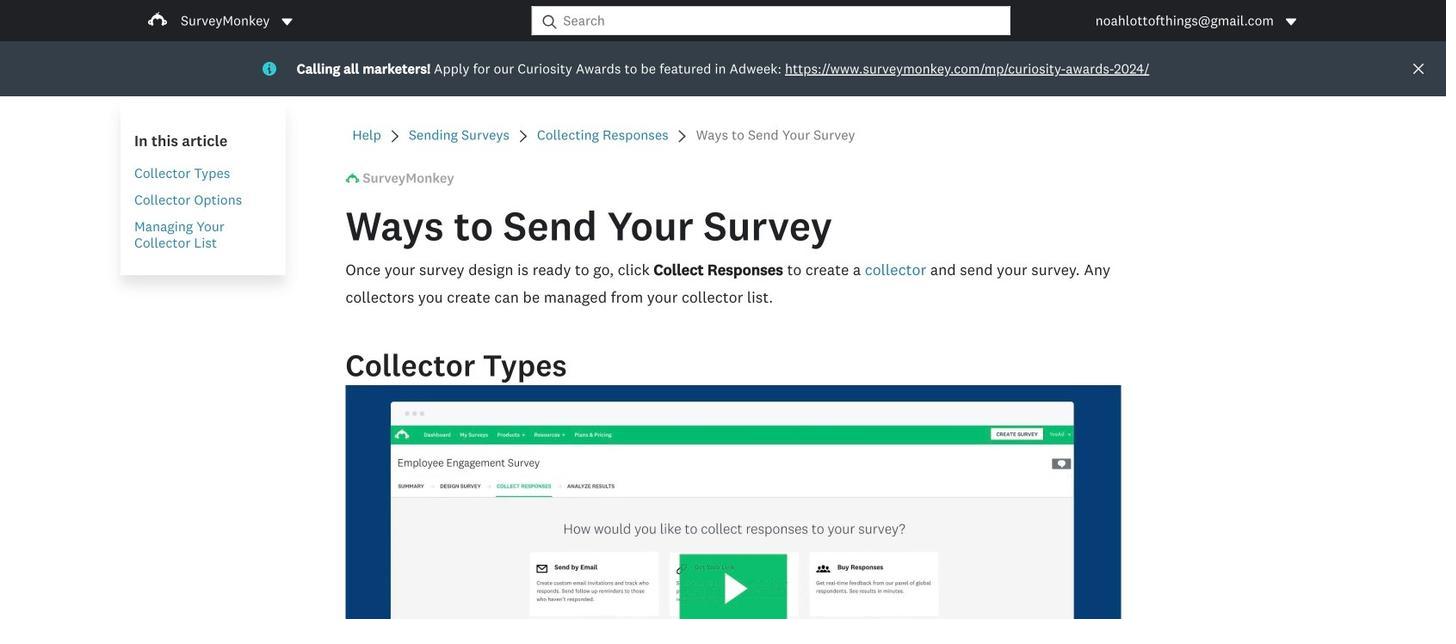 Task type: locate. For each thing, give the bounding box(es) containing it.
alert
[[0, 41, 1446, 96]]

open image
[[280, 15, 294, 29], [1284, 15, 1298, 29], [282, 19, 292, 25], [1286, 19, 1296, 25]]

search image
[[543, 15, 556, 29], [543, 15, 556, 29]]

close image
[[1412, 62, 1426, 76]]



Task type: describe. For each thing, give the bounding box(es) containing it.
Search text field
[[556, 7, 1010, 34]]

video element
[[345, 386, 1121, 620]]

info icon image
[[262, 62, 276, 76]]

close image
[[1414, 64, 1424, 74]]



